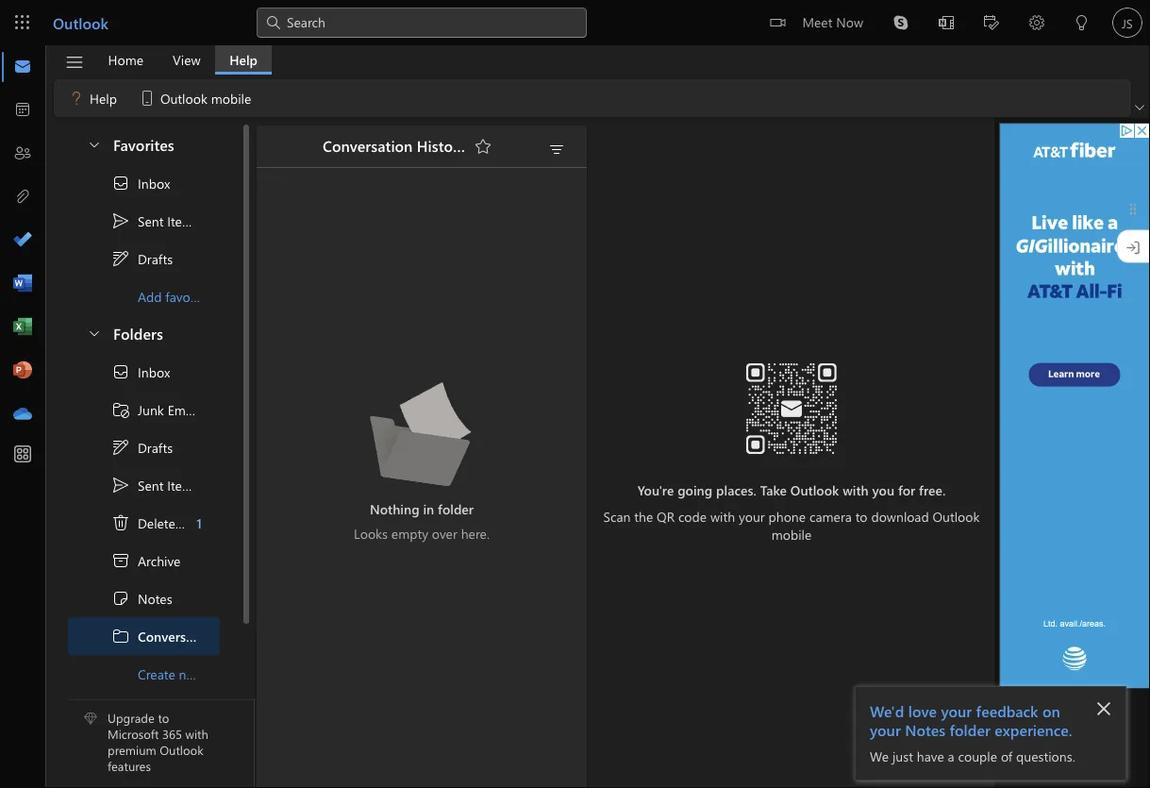 Task type: vqa. For each thing, say whether or not it's contained in the screenshot.
"23" to the bottom
no



Task type: describe. For each thing, give the bounding box(es) containing it.
phone
[[769, 508, 806, 525]]

upgrade
[[108, 710, 155, 726]]

places.
[[716, 481, 757, 498]]

a
[[948, 747, 955, 765]]

 sent items for second  tree item from the bottom
[[111, 211, 199, 230]]

email
[[168, 401, 199, 418]]


[[111, 400, 130, 419]]

1
[[197, 514, 202, 532]]

premium features image
[[84, 712, 97, 725]]

 archive
[[111, 551, 181, 570]]


[[67, 89, 86, 108]]


[[1030, 15, 1045, 30]]

 button
[[468, 131, 498, 161]]

sent inside favorites tree
[[138, 212, 164, 230]]

favorite
[[166, 288, 209, 305]]

 tree item for 
[[68, 429, 220, 466]]

help inside  help
[[90, 89, 117, 106]]

 notes
[[111, 589, 172, 608]]

mail image
[[13, 58, 32, 76]]

going
[[678, 481, 713, 498]]

scan
[[604, 508, 631, 525]]

add
[[138, 288, 162, 305]]

we
[[870, 747, 889, 765]]

archive
[[138, 552, 181, 569]]

microsoft
[[108, 726, 159, 742]]

tab list containing home
[[93, 45, 272, 75]]

 inside favorites tree
[[111, 211, 130, 230]]

add favorite
[[138, 288, 209, 305]]

love
[[909, 700, 937, 721]]

2 horizontal spatial your
[[941, 700, 972, 721]]

just
[[893, 747, 914, 765]]

 tree item
[[68, 542, 220, 580]]

 sent items for  tree item within the tree
[[111, 476, 199, 495]]

items inside  deleted items
[[187, 514, 219, 532]]

outlook inside  outlook mobile
[[160, 89, 208, 106]]

favorites tree
[[68, 119, 220, 315]]

we'd love your feedback on your notes folder experience. we just have a couple of questions.
[[870, 700, 1076, 765]]

take
[[761, 481, 787, 498]]


[[138, 89, 157, 108]]

meet
[[803, 13, 833, 30]]

2 horizontal spatial with
[[843, 481, 869, 498]]

more apps image
[[13, 446, 32, 464]]

conversation history heading
[[298, 126, 498, 167]]

you're
[[638, 481, 674, 498]]

 inbox for 
[[111, 174, 170, 193]]

outlook link
[[53, 0, 108, 45]]

help group
[[58, 79, 263, 113]]

calendar image
[[13, 101, 32, 120]]

you
[[873, 481, 895, 498]]


[[111, 551, 130, 570]]

favorites
[[113, 134, 174, 154]]

nothing
[[370, 500, 420, 518]]

folder for in
[[438, 500, 474, 518]]

application containing outlook
[[0, 0, 1151, 788]]

 junk email
[[111, 400, 199, 419]]

tree containing 
[[68, 353, 241, 693]]

outlook inside outlook banner
[[53, 12, 108, 33]]

over
[[432, 525, 458, 542]]


[[547, 141, 566, 160]]

view button
[[159, 45, 215, 75]]

qr
[[657, 508, 675, 525]]

 button
[[56, 46, 93, 78]]

1 vertical spatial items
[[167, 476, 199, 494]]

deleted
[[138, 514, 183, 532]]

outlook banner
[[0, 0, 1151, 48]]

outlook inside upgrade to microsoft 365 with premium outlook features
[[160, 742, 204, 758]]

 button
[[542, 136, 572, 162]]

Search for email, meetings, files and more. field
[[285, 12, 576, 31]]

 drafts for 
[[111, 249, 173, 268]]

download
[[872, 508, 929, 525]]

 button
[[1132, 98, 1149, 117]]


[[111, 627, 130, 646]]

we'd love your feedback on your notes folder experience. alert
[[855, 686, 1127, 781]]


[[65, 52, 84, 72]]

couple
[[959, 747, 998, 765]]

junk
[[138, 401, 164, 418]]

2 sent from the top
[[138, 476, 164, 494]]

 button for folders
[[77, 315, 109, 350]]

left-rail-appbar navigation
[[4, 45, 42, 436]]

view
[[173, 51, 201, 68]]

create
[[138, 665, 175, 683]]

create new folder
[[138, 665, 241, 683]]

 button for favorites
[[77, 126, 109, 161]]

questions.
[[1017, 747, 1076, 765]]

of
[[1001, 747, 1013, 765]]

folder for new
[[207, 665, 241, 683]]

people image
[[13, 144, 32, 163]]

have
[[917, 747, 945, 765]]

now
[[836, 13, 864, 30]]

inbox for 
[[138, 363, 170, 381]]

to inside upgrade to microsoft 365 with premium outlook features
[[158, 710, 169, 726]]

 for 
[[111, 438, 130, 457]]

1  tree item from the top
[[68, 202, 220, 240]]

new
[[179, 665, 203, 683]]

conversation
[[323, 135, 413, 156]]

 tree item inside tree
[[68, 466, 220, 504]]

outlook up 'camera'
[[791, 481, 839, 498]]

feedback
[[977, 700, 1039, 721]]

premium
[[108, 742, 156, 758]]

 button
[[1015, 0, 1060, 48]]


[[474, 137, 493, 156]]

 button
[[924, 0, 969, 48]]

for
[[898, 481, 916, 498]]



Task type: locate. For each thing, give the bounding box(es) containing it.
features
[[108, 758, 151, 774]]

1 inbox from the top
[[138, 174, 170, 192]]

to do image
[[13, 231, 32, 250]]

favorites tree item
[[68, 126, 220, 164]]

1 vertical spatial 
[[111, 362, 130, 381]]

 inbox
[[111, 174, 170, 193], [111, 362, 170, 381]]

0 vertical spatial notes
[[138, 590, 172, 607]]

conversation history 
[[323, 135, 493, 156]]

meet now
[[803, 13, 864, 30]]

 inside tree
[[111, 438, 130, 457]]

0 vertical spatial 
[[87, 136, 102, 151]]

with inside upgrade to microsoft 365 with premium outlook features
[[186, 726, 208, 742]]


[[984, 15, 1000, 30]]

folder up couple at the bottom of the page
[[950, 719, 991, 740]]

2  sent items from the top
[[111, 476, 199, 495]]

 inside the folders tree item
[[87, 325, 102, 340]]

with right 365
[[186, 726, 208, 742]]

drafts
[[138, 250, 173, 267], [138, 439, 173, 456]]

folder right new on the left bottom
[[207, 665, 241, 683]]

add favorite tree item
[[68, 278, 220, 315]]

1 vertical spatial  sent items
[[111, 476, 199, 495]]

 down  help
[[87, 136, 102, 151]]

 search field
[[257, 0, 587, 42]]

 for favorites
[[87, 136, 102, 151]]

folder inside we'd love your feedback on your notes folder experience. we just have a couple of questions.
[[950, 719, 991, 740]]

here.
[[461, 525, 490, 542]]


[[111, 211, 130, 230], [111, 476, 130, 495]]

items inside favorites tree
[[167, 212, 199, 230]]

0 vertical spatial  inbox
[[111, 174, 170, 193]]

the
[[635, 508, 653, 525]]

outlook right premium on the bottom of the page
[[160, 742, 204, 758]]

2  from the top
[[111, 362, 130, 381]]

drafts for 
[[138, 250, 173, 267]]

items up favorite
[[167, 212, 199, 230]]

mobile down take
[[772, 525, 812, 543]]

0 vertical spatial  drafts
[[111, 249, 173, 268]]


[[111, 589, 130, 608]]

folder inside tree item
[[207, 665, 241, 683]]

 button
[[1060, 0, 1105, 48]]

0 vertical spatial 
[[111, 211, 130, 230]]

experience.
[[995, 719, 1073, 740]]

 button
[[77, 126, 109, 161], [77, 315, 109, 350]]

notes up have
[[905, 719, 946, 740]]

set your advertising preferences image
[[1023, 692, 1039, 707]]

1 vertical spatial  tree item
[[68, 429, 220, 466]]

help button
[[215, 45, 272, 75]]

0 vertical spatial sent
[[138, 212, 164, 230]]

outlook up  button
[[53, 12, 108, 33]]

camera
[[810, 508, 852, 525]]


[[939, 15, 954, 30]]

help right the 
[[90, 89, 117, 106]]

2  tree item from the top
[[68, 429, 220, 466]]

we'd
[[870, 700, 905, 721]]

1 vertical spatial  inbox
[[111, 362, 170, 381]]

1 horizontal spatial mobile
[[772, 525, 812, 543]]

1 vertical spatial help
[[90, 89, 117, 106]]

free.
[[919, 481, 946, 498]]

0 horizontal spatial folder
[[207, 665, 241, 683]]

 inside favorites tree
[[111, 174, 130, 193]]

2 drafts from the top
[[138, 439, 173, 456]]


[[111, 513, 130, 532]]

1  sent items from the top
[[111, 211, 199, 230]]

 sent items up add
[[111, 211, 199, 230]]


[[264, 13, 283, 32]]

1 vertical spatial notes
[[905, 719, 946, 740]]

 tree item down favorites
[[68, 164, 220, 202]]

 down "favorites" tree item
[[111, 174, 130, 193]]

 drafts down  tree item
[[111, 438, 173, 457]]

1 vertical spatial folder
[[207, 665, 241, 683]]

2 inbox from the top
[[138, 363, 170, 381]]


[[894, 15, 909, 30]]

1 vertical spatial drafts
[[138, 439, 173, 456]]

notes
[[138, 590, 172, 607], [905, 719, 946, 740]]

folders tree item
[[68, 315, 220, 353]]

 button left the folders
[[77, 315, 109, 350]]

1 horizontal spatial with
[[711, 508, 735, 525]]

1 horizontal spatial your
[[870, 719, 901, 740]]

0 vertical spatial  tree item
[[68, 240, 220, 278]]

1 drafts from the top
[[138, 250, 173, 267]]

1 vertical spatial 
[[111, 476, 130, 495]]

1  button from the top
[[77, 126, 109, 161]]

 drafts for 
[[111, 438, 173, 457]]

1 vertical spatial 
[[87, 325, 102, 340]]

with left you on the bottom of page
[[843, 481, 869, 498]]

 tree item
[[68, 202, 220, 240], [68, 466, 220, 504]]

home button
[[94, 45, 158, 75]]

 up ""
[[111, 476, 130, 495]]

 button
[[879, 0, 924, 45]]

0 vertical spatial drafts
[[138, 250, 173, 267]]

sent up  tree item
[[138, 476, 164, 494]]

 tree item down junk
[[68, 429, 220, 466]]

to right upgrade
[[158, 710, 169, 726]]

 tree item
[[68, 504, 220, 542]]

0 vertical spatial items
[[167, 212, 199, 230]]

 tree item
[[68, 617, 220, 655]]

1 vertical spatial with
[[711, 508, 735, 525]]

 left the folders
[[87, 325, 102, 340]]

1 horizontal spatial to
[[856, 508, 868, 525]]

1 horizontal spatial notes
[[905, 719, 946, 740]]

2  inbox from the top
[[111, 362, 170, 381]]

0 vertical spatial with
[[843, 481, 869, 498]]

create new folder tree item
[[68, 655, 241, 693]]

help right view
[[230, 51, 258, 68]]

2 vertical spatial folder
[[950, 719, 991, 740]]

0 vertical spatial  button
[[77, 126, 109, 161]]

0 horizontal spatial mobile
[[211, 89, 251, 106]]

0 vertical spatial  tree item
[[68, 164, 220, 202]]

excel image
[[13, 318, 32, 337]]

inbox up  junk email
[[138, 363, 170, 381]]

folder inside the "nothing in folder looks empty over here."
[[438, 500, 474, 518]]

 button down  help
[[77, 126, 109, 161]]

code
[[679, 508, 707, 525]]

 tree item
[[68, 164, 220, 202], [68, 353, 220, 391]]

0 horizontal spatial notes
[[138, 590, 172, 607]]

 tree item for 
[[68, 164, 220, 202]]

0 vertical spatial mobile
[[211, 89, 251, 106]]

with down places.
[[711, 508, 735, 525]]

 drafts up add favorite tree item
[[111, 249, 173, 268]]

 sent items up deleted
[[111, 476, 199, 495]]

1  from the top
[[111, 249, 130, 268]]

1 horizontal spatial folder
[[438, 500, 474, 518]]

folder
[[438, 500, 474, 518], [207, 665, 241, 683], [950, 719, 991, 740]]

inbox down "favorites" tree item
[[138, 174, 170, 192]]

to
[[856, 508, 868, 525], [158, 710, 169, 726]]

home
[[108, 51, 143, 68]]

1 vertical spatial  tree item
[[68, 353, 220, 391]]

2 vertical spatial with
[[186, 726, 208, 742]]

 for 
[[111, 249, 130, 268]]

js image
[[1113, 8, 1143, 38]]

 inbox for 
[[111, 362, 170, 381]]

2  drafts from the top
[[111, 438, 173, 457]]

 button inside "favorites" tree item
[[77, 126, 109, 161]]

2  from the top
[[111, 438, 130, 457]]

 inside "favorites" tree item
[[87, 136, 102, 151]]

folder up over
[[438, 500, 474, 518]]

notes inside we'd love your feedback on your notes folder experience. we just have a couple of questions.
[[905, 719, 946, 740]]

notes inside  notes
[[138, 590, 172, 607]]

files image
[[13, 188, 32, 207]]

 tree item for 
[[68, 240, 220, 278]]

 button
[[969, 0, 1015, 48]]

0 horizontal spatial with
[[186, 726, 208, 742]]

onedrive image
[[13, 405, 32, 424]]

2 horizontal spatial folder
[[950, 719, 991, 740]]

0 horizontal spatial help
[[90, 89, 117, 106]]

0 vertical spatial  sent items
[[111, 211, 199, 230]]

help inside button
[[230, 51, 258, 68]]

2  from the top
[[87, 325, 102, 340]]

1 vertical spatial  tree item
[[68, 466, 220, 504]]

application
[[0, 0, 1151, 788]]

0 vertical spatial  tree item
[[68, 202, 220, 240]]

looks
[[354, 525, 388, 542]]

 tree item
[[68, 391, 220, 429]]

1 vertical spatial mobile
[[772, 525, 812, 543]]

mobile inside you're going places. take outlook with you for free. scan the qr code with your phone camera to download outlook mobile
[[772, 525, 812, 543]]

 tree item
[[68, 240, 220, 278], [68, 429, 220, 466]]

word image
[[13, 275, 32, 294]]

1  inbox from the top
[[111, 174, 170, 193]]

in
[[423, 500, 434, 518]]

 inside favorites tree
[[111, 249, 130, 268]]

0 vertical spatial inbox
[[138, 174, 170, 192]]

1 vertical spatial inbox
[[138, 363, 170, 381]]

mobile down the help button
[[211, 89, 251, 106]]

365
[[162, 726, 182, 742]]

your right love
[[941, 700, 972, 721]]

items up the 1
[[167, 476, 199, 494]]

 down 
[[111, 438, 130, 457]]

drafts for 
[[138, 439, 173, 456]]

message list section
[[257, 121, 587, 787]]

drafts up add
[[138, 250, 173, 267]]

2 vertical spatial items
[[187, 514, 219, 532]]

items
[[167, 212, 199, 230], [167, 476, 199, 494], [187, 514, 219, 532]]

to inside you're going places. take outlook with you for free. scan the qr code with your phone camera to download outlook mobile
[[856, 508, 868, 525]]

 button inside the folders tree item
[[77, 315, 109, 350]]

1  tree item from the top
[[68, 240, 220, 278]]

1  from the top
[[87, 136, 102, 151]]

 drafts inside favorites tree
[[111, 249, 173, 268]]

1 vertical spatial 
[[111, 438, 130, 457]]

outlook right 
[[160, 89, 208, 106]]

0 vertical spatial 
[[111, 174, 130, 193]]

 deleted items
[[111, 513, 219, 532]]

 help
[[67, 89, 117, 108]]

sent
[[138, 212, 164, 230], [138, 476, 164, 494]]


[[771, 15, 786, 30]]


[[111, 249, 130, 268], [111, 438, 130, 457]]

0 vertical spatial folder
[[438, 500, 474, 518]]

tree
[[68, 353, 241, 693]]

drafts down  junk email
[[138, 439, 173, 456]]

 sent items inside tree
[[111, 476, 199, 495]]

 up 
[[111, 362, 130, 381]]

mobile inside  outlook mobile
[[211, 89, 251, 106]]

0 horizontal spatial to
[[158, 710, 169, 726]]

1 vertical spatial sent
[[138, 476, 164, 494]]

1 horizontal spatial help
[[230, 51, 258, 68]]

nothing in folder looks empty over here.
[[354, 500, 490, 542]]


[[1135, 103, 1145, 112]]

items right deleted
[[187, 514, 219, 532]]

 tree item up deleted
[[68, 466, 220, 504]]

 for 
[[111, 362, 130, 381]]

your up we
[[870, 719, 901, 740]]

empty
[[392, 525, 428, 542]]

 outlook mobile
[[138, 89, 251, 108]]

ad
[[1004, 693, 1016, 706]]

with
[[843, 481, 869, 498], [711, 508, 735, 525], [186, 726, 208, 742]]

2  from the top
[[111, 476, 130, 495]]

upgrade to microsoft 365 with premium outlook features
[[108, 710, 208, 774]]

folders
[[113, 323, 163, 343]]

outlook down free.
[[933, 508, 980, 525]]

inbox inside favorites tree
[[138, 174, 170, 192]]

 tree item for 
[[68, 353, 220, 391]]

outlook
[[53, 12, 108, 33], [160, 89, 208, 106], [791, 481, 839, 498], [933, 508, 980, 525], [160, 742, 204, 758]]

 inbox inside favorites tree
[[111, 174, 170, 193]]

 tree item up junk
[[68, 353, 220, 391]]

history
[[417, 135, 467, 156]]

0 horizontal spatial your
[[739, 508, 765, 525]]

 for 
[[111, 174, 130, 193]]

2  tree item from the top
[[68, 466, 220, 504]]

 tree item up add
[[68, 240, 220, 278]]

1  tree item from the top
[[68, 164, 220, 202]]

0 vertical spatial 
[[111, 249, 130, 268]]

 down "favorites" tree item
[[111, 211, 130, 230]]

0 vertical spatial to
[[856, 508, 868, 525]]


[[87, 136, 102, 151], [87, 325, 102, 340]]

powerpoint image
[[13, 362, 32, 380]]

0 vertical spatial help
[[230, 51, 258, 68]]

help
[[230, 51, 258, 68], [90, 89, 117, 106]]

 tree item
[[68, 580, 220, 617]]

on
[[1043, 700, 1061, 721]]

 inbox down "favorites" tree item
[[111, 174, 170, 193]]

 tree item down "favorites" tree item
[[68, 202, 220, 240]]

1 sent from the top
[[138, 212, 164, 230]]

tab list
[[93, 45, 272, 75]]

1 vertical spatial  drafts
[[111, 438, 173, 457]]

 for folders
[[87, 325, 102, 340]]

2  button from the top
[[77, 315, 109, 350]]


[[111, 174, 130, 193], [111, 362, 130, 381]]

your
[[739, 508, 765, 525], [941, 700, 972, 721], [870, 719, 901, 740]]

1 vertical spatial to
[[158, 710, 169, 726]]


[[1075, 15, 1090, 30]]

 inbox down the folders tree item
[[111, 362, 170, 381]]

1  drafts from the top
[[111, 249, 173, 268]]

to right 'camera'
[[856, 508, 868, 525]]

inbox
[[138, 174, 170, 192], [138, 363, 170, 381]]

 sent items inside favorites tree
[[111, 211, 199, 230]]

sent up add
[[138, 212, 164, 230]]

you're going places. take outlook with you for free. scan the qr code with your phone camera to download outlook mobile
[[604, 481, 980, 543]]

1 vertical spatial  button
[[77, 315, 109, 350]]

inbox for 
[[138, 174, 170, 192]]

 up add favorite tree item
[[111, 249, 130, 268]]

1  from the top
[[111, 174, 130, 193]]

notes right 
[[138, 590, 172, 607]]

your down places.
[[739, 508, 765, 525]]

2  tree item from the top
[[68, 353, 220, 391]]

1  from the top
[[111, 211, 130, 230]]

your inside you're going places. take outlook with you for free. scan the qr code with your phone camera to download outlook mobile
[[739, 508, 765, 525]]

close image
[[1097, 701, 1112, 716]]

drafts inside favorites tree
[[138, 250, 173, 267]]



